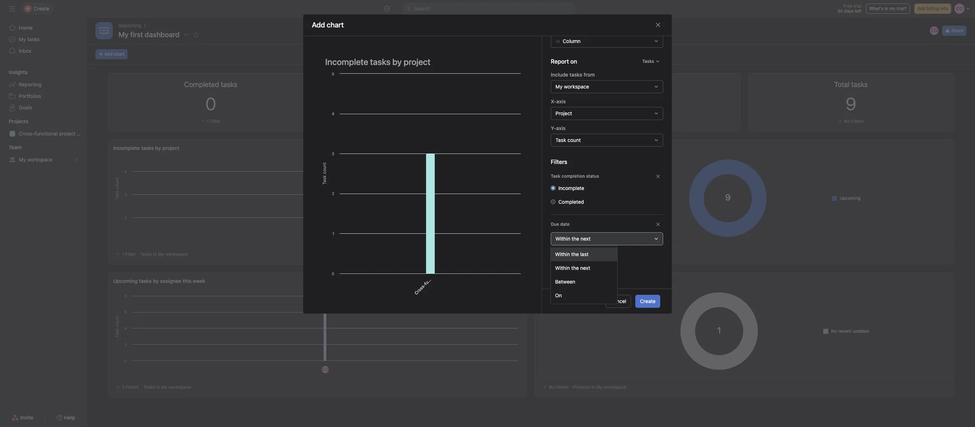 Task type: vqa. For each thing, say whether or not it's contained in the screenshot.
the bottom No
yes



Task type: describe. For each thing, give the bounding box(es) containing it.
no filters button
[[837, 118, 866, 125]]

x-
[[551, 98, 557, 105]]

co inside button
[[932, 28, 938, 33]]

my inside the teams element
[[19, 157, 26, 163]]

tasks by completion status this month
[[540, 145, 632, 151]]

x-axis
[[551, 98, 566, 105]]

due
[[551, 222, 559, 227]]

my workspace inside dropdown button
[[556, 84, 589, 90]]

include
[[551, 72, 569, 78]]

days
[[845, 8, 854, 14]]

incomplete tasks by project
[[113, 145, 179, 151]]

create button
[[636, 295, 661, 308]]

my first dashboard
[[119, 30, 180, 39]]

plan
[[77, 131, 87, 137]]

cancel button
[[606, 295, 631, 308]]

info
[[941, 6, 949, 11]]

tasks right 3 filters
[[143, 385, 155, 390]]

Completed radio
[[551, 200, 556, 204]]

3 filters
[[122, 385, 139, 390]]

my workspace button
[[551, 80, 664, 93]]

in inside what's in my trial? button
[[885, 6, 889, 11]]

goals
[[19, 105, 32, 111]]

invite
[[20, 415, 33, 421]]

on
[[556, 293, 562, 299]]

cross-
[[19, 131, 34, 137]]

task for task completion status
[[551, 174, 561, 179]]

completed tasks
[[184, 80, 238, 89]]

include tasks from
[[551, 72, 595, 78]]

add chart
[[312, 21, 344, 29]]

my inside dropdown button
[[556, 84, 563, 90]]

add chart button
[[95, 49, 128, 59]]

add billing info button
[[915, 4, 952, 14]]

task completion status
[[551, 174, 600, 179]]

9 for 1st 9 button from the right
[[846, 94, 857, 114]]

what's in my trial? button
[[867, 4, 911, 14]]

task count
[[556, 137, 581, 143]]

team button
[[0, 144, 22, 151]]

due date
[[551, 222, 570, 227]]

workspace inside dropdown button
[[564, 84, 589, 90]]

in for by
[[156, 385, 160, 390]]

projects by project status
[[540, 278, 602, 284]]

add chart
[[105, 51, 125, 57]]

home
[[19, 25, 33, 31]]

trial
[[854, 3, 862, 9]]

projects element
[[0, 115, 87, 141]]

0 button for completed tasks
[[206, 94, 216, 114]]

column button
[[551, 35, 664, 48]]

1 9 button from the left
[[419, 94, 430, 114]]

my
[[890, 6, 896, 11]]

projects for projects
[[9, 118, 28, 124]]

my tasks
[[19, 36, 40, 42]]

0 for overdue tasks
[[633, 94, 643, 114]]

show options image
[[183, 32, 189, 38]]

1 vertical spatial status
[[586, 174, 600, 179]]

within the last
[[556, 251, 589, 257]]

axis for x-
[[557, 98, 566, 105]]

projects button
[[0, 118, 28, 125]]

team
[[9, 144, 22, 150]]

portfolios
[[19, 93, 41, 99]]

goals link
[[4, 102, 82, 114]]

search
[[415, 5, 431, 12]]

3
[[122, 385, 125, 390]]

recent
[[839, 329, 852, 334]]

column
[[563, 38, 581, 44]]

1 filter button for completed tasks
[[199, 118, 223, 125]]

within the next button
[[551, 233, 664, 246]]

axis for y-
[[557, 125, 566, 131]]

share
[[952, 28, 964, 33]]

1 vertical spatial no
[[832, 329, 838, 334]]

upcoming for upcoming tasks by assignee this week
[[113, 278, 138, 284]]

0 horizontal spatial reporting link
[[4, 79, 82, 90]]

my tasks link
[[4, 34, 82, 45]]

functional
[[34, 131, 58, 137]]

report image
[[100, 26, 108, 35]]

this month
[[607, 145, 632, 151]]

a button to remove the filter image for due date
[[656, 222, 661, 227]]

0 horizontal spatial by
[[153, 278, 159, 284]]

free
[[844, 3, 853, 9]]

2 vertical spatial the
[[572, 265, 579, 271]]

last
[[581, 251, 589, 257]]

a button to remove the filter image for task completion status
[[656, 174, 661, 179]]

portfolios link
[[4, 90, 82, 102]]

next inside popup button
[[581, 236, 591, 242]]

1 vertical spatial completion
[[562, 174, 585, 179]]

projects for projects by project status
[[540, 278, 560, 284]]

search button
[[403, 3, 576, 14]]

date
[[561, 222, 570, 227]]

0 vertical spatial reporting link
[[119, 22, 141, 30]]

the for 'within the last' menu item
[[572, 251, 579, 257]]

insights
[[9, 69, 28, 75]]

tasks for upcoming
[[139, 278, 152, 284]]

what's
[[870, 6, 884, 11]]

assignee
[[160, 278, 181, 284]]

0 horizontal spatial co
[[322, 367, 329, 373]]

add for add billing info
[[918, 6, 926, 11]]

y-
[[551, 125, 557, 131]]

incomplete for incomplete tasks by project
[[113, 145, 140, 151]]

2 vertical spatial no
[[549, 385, 555, 390]]

add to starred image
[[193, 32, 199, 38]]

cancel
[[611, 298, 627, 305]]

tasks in my workspace for incomplete tasks by project
[[140, 252, 188, 257]]

what's in my trial?
[[870, 6, 907, 11]]

upcoming tasks by assignee this week
[[113, 278, 205, 284]]

project button
[[551, 107, 664, 120]]

1 vertical spatial within the next
[[556, 265, 591, 271]]

invite button
[[7, 412, 38, 425]]



Task type: locate. For each thing, give the bounding box(es) containing it.
updates
[[853, 329, 870, 334]]

tasks button
[[639, 56, 664, 67]]

tasks left by project
[[141, 145, 154, 151]]

0 button down overdue tasks
[[633, 94, 643, 114]]

cross-functional project plan
[[19, 131, 87, 137]]

1 filter button
[[199, 118, 223, 125], [626, 118, 650, 125]]

this week
[[183, 278, 205, 284]]

next
[[581, 236, 591, 242], [581, 265, 591, 271]]

1 vertical spatial task
[[551, 174, 561, 179]]

1 vertical spatial my workspace
[[19, 157, 52, 163]]

1 vertical spatial reporting link
[[4, 79, 82, 90]]

status
[[590, 145, 605, 151], [586, 174, 600, 179]]

within
[[556, 236, 571, 242], [556, 251, 570, 257], [556, 265, 570, 271]]

task inside dropdown button
[[556, 137, 567, 143]]

0 for completed tasks
[[206, 94, 216, 114]]

9 button
[[419, 94, 430, 114], [846, 94, 857, 114]]

next up last
[[581, 236, 591, 242]]

0 vertical spatial co
[[932, 28, 938, 33]]

0 vertical spatial incomplete
[[113, 145, 140, 151]]

filters
[[852, 119, 865, 124], [551, 159, 568, 165], [126, 385, 139, 390], [556, 385, 569, 390]]

count
[[568, 137, 581, 143]]

within down date
[[556, 236, 571, 242]]

between
[[556, 279, 576, 285]]

2 0 from the left
[[633, 94, 643, 114]]

0 down 'completed tasks'
[[206, 94, 216, 114]]

close image
[[656, 22, 661, 28]]

co button
[[930, 26, 940, 36]]

0 horizontal spatial 9 button
[[419, 94, 430, 114]]

project status
[[568, 278, 602, 284]]

1 horizontal spatial co
[[932, 28, 938, 33]]

first dashboard
[[130, 30, 180, 39]]

billing
[[928, 6, 940, 11]]

inbox
[[19, 48, 31, 54]]

add left 'chart'
[[105, 51, 113, 57]]

by left assignee
[[153, 278, 159, 284]]

axis
[[557, 98, 566, 105], [557, 125, 566, 131]]

filters inside 'button'
[[852, 119, 865, 124]]

1 horizontal spatial 0
[[633, 94, 643, 114]]

in
[[885, 6, 889, 11], [153, 252, 157, 257], [580, 252, 584, 257], [156, 385, 160, 390], [592, 385, 595, 390]]

by up on
[[561, 278, 567, 284]]

0 vertical spatial the
[[572, 236, 580, 242]]

1 horizontal spatial 9 button
[[846, 94, 857, 114]]

1 vertical spatial co
[[322, 367, 329, 373]]

1 horizontal spatial add
[[918, 6, 926, 11]]

2 vertical spatial within
[[556, 265, 570, 271]]

tasks left assignee
[[139, 278, 152, 284]]

0 horizontal spatial 9
[[419, 94, 430, 114]]

tasks for my
[[27, 36, 40, 42]]

no inside 'button'
[[844, 119, 850, 124]]

0 vertical spatial within
[[556, 236, 571, 242]]

0 vertical spatial projects
[[9, 118, 28, 124]]

0 vertical spatial reporting
[[119, 22, 141, 29]]

30
[[838, 8, 843, 14]]

within the next
[[556, 236, 591, 242], [556, 265, 591, 271]]

2 9 from the left
[[846, 94, 857, 114]]

tasks for incomplete
[[141, 145, 154, 151]]

projects for projects in my workspace
[[573, 385, 591, 390]]

cross-functional project plan link
[[4, 128, 87, 140]]

the inside 'within the last' menu item
[[572, 251, 579, 257]]

0 vertical spatial my workspace
[[556, 84, 589, 90]]

add billing info
[[918, 6, 949, 11]]

0 horizontal spatial projects
[[9, 118, 28, 124]]

project
[[556, 110, 572, 116]]

my workspace link
[[4, 154, 82, 166]]

0 button down 'completed tasks'
[[206, 94, 216, 114]]

tasks in my workspace for upcoming tasks by assignee this week
[[143, 385, 191, 390]]

within up the between
[[556, 265, 570, 271]]

0 horizontal spatial 0
[[206, 94, 216, 114]]

0 horizontal spatial 1 filter button
[[199, 118, 223, 125]]

1 horizontal spatial no filters
[[844, 119, 865, 124]]

reporting link up portfolios
[[4, 79, 82, 90]]

1 horizontal spatial by
[[555, 145, 561, 151]]

incomplete
[[113, 145, 140, 151], [559, 185, 585, 191]]

search list box
[[403, 3, 576, 14]]

reporting inside reporting link
[[19, 81, 42, 88]]

0 horizontal spatial no
[[549, 385, 555, 390]]

0 vertical spatial within the next
[[556, 236, 591, 242]]

overdue tasks
[[615, 80, 661, 89]]

from
[[584, 72, 595, 78]]

0 down overdue tasks
[[633, 94, 643, 114]]

co
[[932, 28, 938, 33], [322, 367, 329, 373]]

0 horizontal spatial add
[[105, 51, 113, 57]]

2 horizontal spatial by
[[561, 278, 567, 284]]

0 button for overdue tasks
[[633, 94, 643, 114]]

no recent updates
[[832, 329, 870, 334]]

task for task count
[[556, 137, 567, 143]]

0 horizontal spatial reporting
[[19, 81, 42, 88]]

tasks inside tasks dropdown button
[[643, 59, 655, 64]]

1 vertical spatial a button to remove the filter image
[[656, 222, 661, 227]]

reporting up portfolios
[[19, 81, 42, 88]]

global element
[[0, 18, 87, 61]]

the
[[572, 236, 580, 242], [572, 251, 579, 257], [572, 265, 579, 271]]

2 9 button from the left
[[846, 94, 857, 114]]

2 0 button from the left
[[633, 94, 643, 114]]

2 vertical spatial projects
[[573, 385, 591, 390]]

None number field
[[551, 248, 577, 261]]

y-axis
[[551, 125, 566, 131]]

0 horizontal spatial my workspace
[[19, 157, 52, 163]]

free trial 30 days left
[[838, 3, 862, 14]]

axis up task count
[[557, 125, 566, 131]]

within for within the next popup button
[[556, 236, 571, 242]]

within inside popup button
[[556, 236, 571, 242]]

0 vertical spatial next
[[581, 236, 591, 242]]

by down task count
[[555, 145, 561, 151]]

2 horizontal spatial no
[[844, 119, 850, 124]]

incomplete for incomplete
[[559, 185, 585, 191]]

task count button
[[551, 134, 664, 147]]

1 vertical spatial incomplete
[[559, 185, 585, 191]]

axis up project
[[557, 98, 566, 105]]

Incomplete tasks by project text field
[[321, 54, 525, 70]]

1 horizontal spatial incomplete
[[559, 185, 585, 191]]

1 horizontal spatial 9
[[846, 94, 857, 114]]

0 vertical spatial a button to remove the filter image
[[656, 174, 661, 179]]

tasks left last
[[567, 252, 579, 257]]

1 a button to remove the filter image from the top
[[656, 174, 661, 179]]

trial?
[[897, 6, 907, 11]]

no filters inside 'button'
[[844, 119, 865, 124]]

the up within the last
[[572, 236, 580, 242]]

projects
[[9, 118, 28, 124], [540, 278, 560, 284], [573, 385, 591, 390]]

the left last
[[572, 251, 579, 257]]

1 vertical spatial no filters
[[549, 385, 569, 390]]

within inside menu item
[[556, 251, 570, 257]]

tasks left from
[[570, 72, 583, 78]]

the inside within the next popup button
[[572, 236, 580, 242]]

create
[[641, 298, 656, 305]]

projects inside projects dropdown button
[[9, 118, 28, 124]]

0 horizontal spatial 0 button
[[206, 94, 216, 114]]

within left last
[[556, 251, 570, 257]]

within the next inside popup button
[[556, 236, 591, 242]]

status down tasks by completion status this month
[[586, 174, 600, 179]]

tasks up upcoming tasks by assignee this week
[[140, 252, 152, 257]]

tasks for include
[[570, 72, 583, 78]]

home link
[[4, 22, 82, 34]]

1 vertical spatial axis
[[557, 125, 566, 131]]

completion down count
[[562, 145, 589, 151]]

task up the incomplete radio
[[551, 174, 561, 179]]

project
[[59, 131, 75, 137]]

insights button
[[0, 69, 28, 76]]

1 0 button from the left
[[206, 94, 216, 114]]

within the last menu item
[[551, 248, 618, 261]]

upcoming
[[840, 195, 861, 201], [113, 278, 138, 284]]

1 horizontal spatial projects
[[540, 278, 560, 284]]

1 filter
[[207, 119, 221, 124], [634, 119, 648, 124], [122, 252, 136, 257], [549, 252, 563, 257]]

0 horizontal spatial no filters
[[549, 385, 569, 390]]

1 horizontal spatial upcoming
[[840, 195, 861, 201]]

task down y-axis
[[556, 137, 567, 143]]

1 horizontal spatial no
[[832, 329, 838, 334]]

in for by project
[[153, 252, 157, 257]]

no
[[844, 119, 850, 124], [832, 329, 838, 334], [549, 385, 555, 390]]

1 horizontal spatial reporting
[[119, 22, 141, 29]]

tasks down home
[[27, 36, 40, 42]]

0 vertical spatial add
[[918, 6, 926, 11]]

tasks down y-
[[540, 145, 554, 151]]

1 vertical spatial reporting
[[19, 81, 42, 88]]

0 horizontal spatial upcoming
[[113, 278, 138, 284]]

workspace inside the teams element
[[27, 157, 52, 163]]

total tasks
[[835, 80, 868, 89]]

add
[[918, 6, 926, 11], [105, 51, 113, 57]]

tasks up overdue tasks
[[643, 59, 655, 64]]

completed
[[559, 199, 584, 205]]

1 vertical spatial within
[[556, 251, 570, 257]]

projects in my workspace
[[573, 385, 627, 390]]

1 horizontal spatial reporting link
[[119, 22, 141, 30]]

task
[[556, 137, 567, 143], [551, 174, 561, 179]]

1
[[207, 119, 209, 124], [634, 119, 636, 124], [122, 252, 124, 257], [549, 252, 551, 257]]

by for tasks
[[555, 145, 561, 151]]

reporting up my first dashboard
[[119, 22, 141, 29]]

insights element
[[0, 66, 87, 115]]

0 vertical spatial axis
[[557, 98, 566, 105]]

Incomplete radio
[[551, 186, 556, 191]]

inbox link
[[4, 45, 82, 57]]

next up project status
[[581, 265, 591, 271]]

2 1 filter button from the left
[[626, 118, 650, 125]]

chart
[[114, 51, 125, 57]]

1 vertical spatial the
[[572, 251, 579, 257]]

2 a button to remove the filter image from the top
[[656, 222, 661, 227]]

my workspace
[[556, 84, 589, 90], [19, 157, 52, 163]]

my workspace inside the teams element
[[19, 157, 52, 163]]

my inside global element
[[19, 36, 26, 42]]

9 for second 9 button from right
[[419, 94, 430, 114]]

tasks inside global element
[[27, 36, 40, 42]]

1 vertical spatial projects
[[540, 278, 560, 284]]

1 9 from the left
[[419, 94, 430, 114]]

0 vertical spatial completion
[[562, 145, 589, 151]]

1 vertical spatial upcoming
[[113, 278, 138, 284]]

a button to remove the filter image
[[656, 174, 661, 179], [656, 222, 661, 227]]

workspace
[[564, 84, 589, 90], [27, 157, 52, 163], [166, 252, 188, 257], [593, 252, 615, 257], [169, 385, 191, 390], [604, 385, 627, 390]]

within the next up projects by project status
[[556, 265, 591, 271]]

completion up completed
[[562, 174, 585, 179]]

1 horizontal spatial 0 button
[[633, 94, 643, 114]]

1 vertical spatial next
[[581, 265, 591, 271]]

1 vertical spatial add
[[105, 51, 113, 57]]

2 horizontal spatial projects
[[573, 385, 591, 390]]

1 horizontal spatial 1 filter button
[[626, 118, 650, 125]]

status left this month
[[590, 145, 605, 151]]

0 vertical spatial no filters
[[844, 119, 865, 124]]

1 1 filter button from the left
[[199, 118, 223, 125]]

0 vertical spatial no
[[844, 119, 850, 124]]

add left billing
[[918, 6, 926, 11]]

teams element
[[0, 141, 87, 167]]

the for within the next popup button
[[572, 236, 580, 242]]

my workspace down team
[[19, 157, 52, 163]]

0 vertical spatial status
[[590, 145, 605, 151]]

reporting link
[[119, 22, 141, 30], [4, 79, 82, 90]]

my
[[119, 30, 129, 39], [19, 36, 26, 42], [556, 84, 563, 90], [19, 157, 26, 163], [158, 252, 164, 257], [585, 252, 592, 257], [161, 385, 167, 390], [597, 385, 603, 390]]

within the next up within the last
[[556, 236, 591, 242]]

the up projects by project status
[[572, 265, 579, 271]]

0 vertical spatial task
[[556, 137, 567, 143]]

upcoming for upcoming
[[840, 195, 861, 201]]

0 vertical spatial upcoming
[[840, 195, 861, 201]]

hide sidebar image
[[9, 6, 15, 12]]

1 filter button for overdue tasks
[[626, 118, 650, 125]]

1 horizontal spatial my workspace
[[556, 84, 589, 90]]

0 button
[[206, 94, 216, 114], [633, 94, 643, 114]]

reporting link up my first dashboard
[[119, 22, 141, 30]]

tasks in my workspace
[[140, 252, 188, 257], [567, 252, 615, 257], [143, 385, 191, 390]]

report on
[[551, 58, 578, 65]]

no filters
[[844, 119, 865, 124], [549, 385, 569, 390]]

by for projects
[[561, 278, 567, 284]]

within for 'within the last' menu item
[[556, 251, 570, 257]]

by project
[[155, 145, 179, 151]]

in for project status
[[592, 385, 595, 390]]

add for add chart
[[105, 51, 113, 57]]

my workspace down include tasks from
[[556, 84, 589, 90]]

share button
[[943, 26, 967, 36]]

left
[[855, 8, 862, 14]]

filter
[[210, 119, 221, 124], [637, 119, 648, 124], [125, 252, 136, 257], [552, 252, 563, 257]]

0 horizontal spatial incomplete
[[113, 145, 140, 151]]

1 0 from the left
[[206, 94, 216, 114]]



